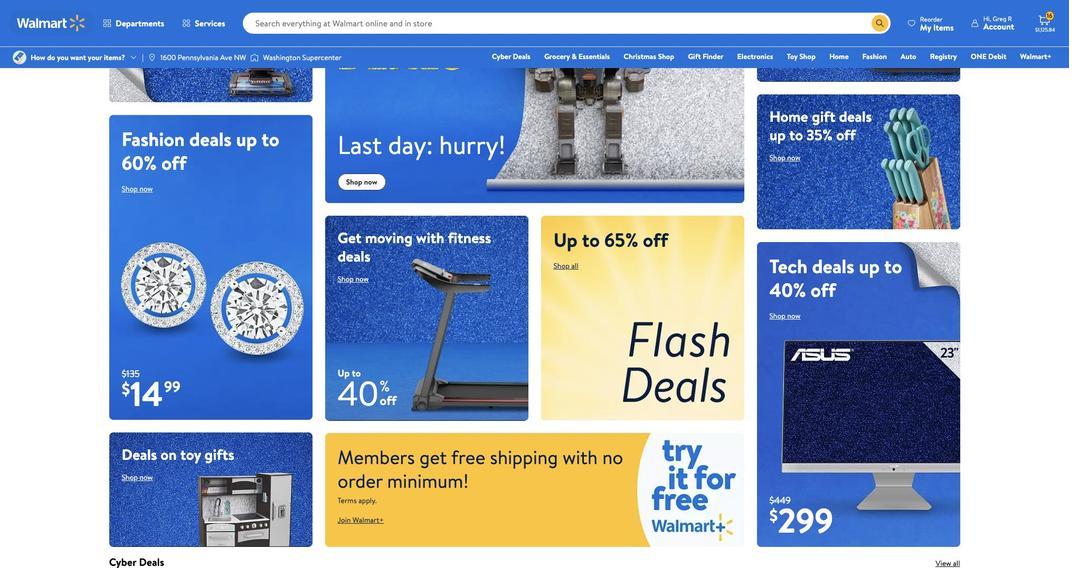 Task type: describe. For each thing, give the bounding box(es) containing it.
free
[[452, 445, 486, 471]]

fashion link
[[858, 51, 892, 62]]

shop now link for get moving with fitness deals
[[338, 274, 369, 285]]

search icon image
[[876, 19, 885, 27]]

account
[[984, 21, 1015, 32]]

35%
[[807, 124, 833, 145]]

off inside tech deals up to 40% off
[[811, 277, 836, 303]]

shop all link
[[554, 261, 579, 271]]

walmart+ link
[[1016, 51, 1057, 62]]

$449
[[770, 495, 791, 508]]

off inside fashion deals up to 60% off
[[161, 150, 187, 176]]

shop now link for deals on toy gifts
[[122, 473, 153, 483]]

1600
[[161, 52, 176, 63]]

hurry!
[[439, 127, 506, 162]]

$ for 299
[[770, 505, 778, 528]]

grocery
[[545, 51, 570, 62]]

shop now link for home gift deals up to 35% off
[[770, 152, 801, 163]]

you
[[57, 52, 69, 63]]

services
[[195, 17, 225, 29]]

shop now up |
[[122, 25, 153, 36]]

reorder my items
[[921, 15, 954, 33]]

with inside members get free shipping with no order minimum! terms apply.
[[563, 445, 598, 471]]

0 horizontal spatial deals
[[122, 445, 157, 465]]

0 horizontal spatial walmart+
[[353, 515, 384, 526]]

no
[[603, 445, 624, 471]]

ave
[[220, 52, 232, 63]]

cyber
[[492, 51, 511, 62]]

all
[[572, 261, 579, 271]]

get
[[338, 227, 362, 248]]

electronics link
[[733, 51, 778, 62]]

299
[[778, 498, 834, 545]]

now for last day: hurry!
[[364, 177, 378, 187]]

40%
[[770, 277, 807, 303]]

nw
[[234, 52, 246, 63]]

join walmart+
[[338, 515, 384, 526]]

off inside 40 % off
[[380, 392, 397, 410]]

fashion for fashion deals up to 60% off
[[122, 126, 185, 153]]

up to 40 percent off group
[[325, 367, 397, 421]]

home for home gift deals up to 35% off
[[770, 106, 809, 127]]

registry link
[[926, 51, 962, 62]]

shop now link for last day: hurry!
[[338, 174, 386, 190]]

99
[[164, 377, 180, 397]]

shop now for last day: hurry!
[[346, 177, 378, 187]]

departments button
[[94, 11, 173, 36]]

terms
[[338, 496, 357, 506]]

minimum!
[[387, 468, 469, 495]]

gifts
[[205, 445, 234, 465]]

now for deals on toy gifts
[[140, 473, 153, 483]]

greg
[[993, 14, 1007, 23]]

reorder
[[921, 15, 943, 24]]

shop now for fashion deals up to 60% off
[[122, 184, 153, 194]]

deals inside fashion deals up to 60% off
[[189, 126, 232, 153]]

to inside fashion deals up to 60% off
[[262, 126, 279, 153]]

$ for 14
[[122, 378, 130, 401]]

walmart+ inside walmart+ link
[[1021, 51, 1052, 62]]

gift finder
[[688, 51, 724, 62]]

auto link
[[896, 51, 922, 62]]

christmas
[[624, 51, 657, 62]]

$135 $ 14 99
[[122, 368, 180, 418]]

fashion for fashion
[[863, 51, 887, 62]]

home for home
[[830, 51, 849, 62]]

gift finder link
[[684, 51, 729, 62]]

40 % off
[[338, 370, 397, 417]]

last day: hurry!
[[338, 127, 506, 162]]

moving
[[365, 227, 413, 248]]

|
[[142, 52, 144, 63]]

gift
[[688, 51, 701, 62]]

$449 $ 299
[[770, 495, 834, 545]]

1600 pennsylvania ave nw
[[161, 52, 246, 63]]

up for up to 65% off
[[554, 227, 578, 253]]

want
[[70, 52, 86, 63]]

toy
[[180, 445, 201, 465]]

how
[[31, 52, 45, 63]]

auto
[[901, 51, 917, 62]]

christmas shop link
[[619, 51, 679, 62]]

up to
[[338, 367, 361, 380]]

0 vertical spatial deals
[[513, 51, 531, 62]]

 image for 1600
[[148, 53, 156, 62]]

Walmart Site-Wide search field
[[243, 13, 891, 34]]

shop now for get moving with fitness deals
[[338, 274, 369, 285]]

up to 65% off
[[554, 227, 669, 253]]

up inside home gift deals up to 35% off
[[770, 124, 786, 145]]

r
[[1008, 14, 1013, 23]]

items?
[[104, 52, 125, 63]]

home link
[[825, 51, 854, 62]]

now up toy
[[788, 25, 801, 36]]

shipping
[[490, 445, 558, 471]]

departments
[[116, 17, 164, 29]]

now for fashion deals up to 60% off
[[140, 184, 153, 194]]

toy
[[787, 51, 798, 62]]

services button
[[173, 11, 234, 36]]

members
[[338, 445, 415, 471]]

tech
[[770, 253, 808, 280]]

join
[[338, 515, 351, 526]]



Task type: locate. For each thing, give the bounding box(es) containing it.
shop now for tech deals up to 40% off
[[770, 311, 801, 321]]

one
[[971, 51, 987, 62]]

to inside group
[[352, 367, 361, 380]]

to inside home gift deals up to 35% off
[[790, 124, 804, 145]]

60%
[[122, 150, 157, 176]]

0 vertical spatial up
[[554, 227, 578, 253]]

walmart+ down $1,125.84
[[1021, 51, 1052, 62]]

shop now down the 60%
[[122, 184, 153, 194]]

order
[[338, 468, 383, 495]]

&
[[572, 51, 577, 62]]

fitness
[[448, 227, 491, 248]]

now for home gift deals up to 35% off
[[788, 152, 801, 163]]

0 vertical spatial fashion
[[863, 51, 887, 62]]

off right 40
[[380, 392, 397, 410]]

0 vertical spatial walmart+
[[1021, 51, 1052, 62]]

now down home gift deals up to 35% off on the top of the page
[[788, 152, 801, 163]]

1 vertical spatial fashion
[[122, 126, 185, 153]]

65%
[[605, 227, 639, 253]]

14
[[130, 371, 163, 418]]

up
[[770, 124, 786, 145], [236, 126, 257, 153], [859, 253, 880, 280]]

shop now down get
[[338, 274, 369, 285]]

shop now link down the last
[[338, 174, 386, 190]]

get moving with fitness deals
[[338, 227, 491, 267]]

electronics
[[738, 51, 774, 62]]

1 horizontal spatial up
[[770, 124, 786, 145]]

hi,
[[984, 14, 992, 23]]

shop all
[[554, 261, 579, 271]]

finder
[[703, 51, 724, 62]]

deals inside tech deals up to 40% off
[[812, 253, 855, 280]]

home left gift at right top
[[770, 106, 809, 127]]

do
[[47, 52, 55, 63]]

grocery & essentials
[[545, 51, 610, 62]]

fashion inside fashion deals up to 60% off
[[122, 126, 185, 153]]

2 horizontal spatial up
[[859, 253, 880, 280]]

 image for washington
[[251, 52, 259, 63]]

 image for how
[[13, 51, 26, 64]]

off right the 60%
[[161, 150, 187, 176]]

now up |
[[140, 25, 153, 36]]

off
[[837, 124, 856, 145], [161, 150, 187, 176], [643, 227, 669, 253], [811, 277, 836, 303], [380, 392, 397, 410]]

shop now link down the 60%
[[122, 184, 153, 194]]

cyber deals link
[[487, 51, 536, 62]]

to inside tech deals up to 40% off
[[885, 253, 903, 280]]

shop now down home gift deals up to 35% off on the top of the page
[[770, 152, 801, 163]]

off right the '40%'
[[811, 277, 836, 303]]

1 horizontal spatial deals
[[513, 51, 531, 62]]

now for get moving with fitness deals
[[356, 274, 369, 285]]

deals right the 'cyber'
[[513, 51, 531, 62]]

how do you want your items?
[[31, 52, 125, 63]]

deals inside home gift deals up to 35% off
[[839, 106, 872, 127]]

up inside tech deals up to 40% off
[[859, 253, 880, 280]]

walmart+ down apply.
[[353, 515, 384, 526]]

join walmart+ link
[[338, 515, 384, 526]]

1 horizontal spatial $
[[770, 505, 778, 528]]

debit
[[989, 51, 1007, 62]]

1 vertical spatial with
[[563, 445, 598, 471]]

0 horizontal spatial  image
[[13, 51, 26, 64]]

$ inside "$449 $ 299"
[[770, 505, 778, 528]]

to
[[790, 124, 804, 145], [262, 126, 279, 153], [582, 227, 600, 253], [885, 253, 903, 280], [352, 367, 361, 380]]

gift
[[812, 106, 836, 127]]

one debit
[[971, 51, 1007, 62]]

up for 14
[[236, 126, 257, 153]]

16
[[1047, 11, 1053, 20]]

1 horizontal spatial fashion
[[863, 51, 887, 62]]

0 horizontal spatial up
[[236, 126, 257, 153]]

off right 65%
[[643, 227, 669, 253]]

40
[[338, 370, 379, 417]]

pennsylvania
[[178, 52, 218, 63]]

shop now for deals on toy gifts
[[122, 473, 153, 483]]

with left no
[[563, 445, 598, 471]]

0 horizontal spatial up
[[338, 367, 350, 380]]

up left %
[[338, 367, 350, 380]]

up for up to
[[338, 367, 350, 380]]

0 horizontal spatial with
[[416, 227, 445, 248]]

1 vertical spatial up
[[338, 367, 350, 380]]

supercenter
[[302, 52, 342, 63]]

up inside group
[[338, 367, 350, 380]]

1 vertical spatial home
[[770, 106, 809, 127]]

registry
[[931, 51, 958, 62]]

0 vertical spatial $
[[122, 378, 130, 401]]

now down deals on toy gifts
[[140, 473, 153, 483]]

deals
[[513, 51, 531, 62], [122, 445, 157, 465]]

hi, greg r account
[[984, 14, 1015, 32]]

home left the 'fashion' link
[[830, 51, 849, 62]]

shop now link for fashion deals up to 60% off
[[122, 184, 153, 194]]

with left the fitness
[[416, 227, 445, 248]]

shop now up toy
[[770, 25, 801, 36]]

$1,125.84
[[1036, 26, 1056, 33]]

shop now link up |
[[122, 25, 153, 36]]

now
[[140, 25, 153, 36], [788, 25, 801, 36], [788, 152, 801, 163], [364, 177, 378, 187], [140, 184, 153, 194], [356, 274, 369, 285], [788, 311, 801, 321], [140, 473, 153, 483]]

shop now down the '40%'
[[770, 311, 801, 321]]

shop now link down the '40%'
[[770, 311, 801, 321]]

with inside get moving with fitness deals
[[416, 227, 445, 248]]

walmart image
[[17, 15, 86, 32]]

your
[[88, 52, 102, 63]]

items
[[934, 21, 954, 33]]

shop now link down home gift deals up to 35% off on the top of the page
[[770, 152, 801, 163]]

fashion deals up to 60% off
[[122, 126, 279, 176]]

shop now for home gift deals up to 35% off
[[770, 152, 801, 163]]

shop now
[[122, 25, 153, 36], [770, 25, 801, 36], [770, 152, 801, 163], [346, 177, 378, 187], [122, 184, 153, 194], [338, 274, 369, 285], [770, 311, 801, 321], [122, 473, 153, 483]]

shop now link down deals on toy gifts
[[122, 473, 153, 483]]

get
[[420, 445, 447, 471]]

washington
[[263, 52, 301, 63]]

with
[[416, 227, 445, 248], [563, 445, 598, 471]]

cyber deals
[[492, 51, 531, 62]]

now down the 60%
[[140, 184, 153, 194]]

day:
[[388, 127, 433, 162]]

off right 35%
[[837, 124, 856, 145]]

one debit link
[[967, 51, 1012, 62]]

1 vertical spatial $
[[770, 505, 778, 528]]

essentials
[[579, 51, 610, 62]]

 image right |
[[148, 53, 156, 62]]

shop now down deals on toy gifts
[[122, 473, 153, 483]]

shop now link down get
[[338, 274, 369, 285]]

shop
[[122, 25, 138, 36], [770, 25, 786, 36], [658, 51, 675, 62], [800, 51, 816, 62], [770, 152, 786, 163], [346, 177, 363, 187], [122, 184, 138, 194], [554, 261, 570, 271], [338, 274, 354, 285], [770, 311, 786, 321], [122, 473, 138, 483]]

$ inside $135 $ 14 99
[[122, 378, 130, 401]]

0 horizontal spatial home
[[770, 106, 809, 127]]

grocery & essentials link
[[540, 51, 615, 62]]

$135
[[122, 368, 140, 381]]

shop now link for tech deals up to 40% off
[[770, 311, 801, 321]]

home inside home gift deals up to 35% off
[[770, 106, 809, 127]]

0 vertical spatial with
[[416, 227, 445, 248]]

1 horizontal spatial  image
[[148, 53, 156, 62]]

home
[[830, 51, 849, 62], [770, 106, 809, 127]]

1 vertical spatial deals
[[122, 445, 157, 465]]

up for 299
[[859, 253, 880, 280]]

shop now link up toy
[[770, 25, 801, 36]]

deals on toy gifts
[[122, 445, 234, 465]]

christmas shop
[[624, 51, 675, 62]]

deals left "on"
[[122, 445, 157, 465]]

0 vertical spatial home
[[830, 51, 849, 62]]

toy shop
[[787, 51, 816, 62]]

up up "shop all" link
[[554, 227, 578, 253]]

fashion
[[863, 51, 887, 62], [122, 126, 185, 153]]

 image left how
[[13, 51, 26, 64]]

 image
[[13, 51, 26, 64], [251, 52, 259, 63], [148, 53, 156, 62]]

0 horizontal spatial $
[[122, 378, 130, 401]]

was dollar $135, now dollar 14.99 group
[[109, 368, 180, 420]]

toy shop link
[[783, 51, 821, 62]]

 image right nw
[[251, 52, 259, 63]]

1 horizontal spatial home
[[830, 51, 849, 62]]

shop now link
[[122, 25, 153, 36], [770, 25, 801, 36], [770, 152, 801, 163], [338, 174, 386, 190], [122, 184, 153, 194], [338, 274, 369, 285], [770, 311, 801, 321], [122, 473, 153, 483]]

walmart+
[[1021, 51, 1052, 62], [353, 515, 384, 526]]

now down the last
[[364, 177, 378, 187]]

now down the '40%'
[[788, 311, 801, 321]]

tech deals up to 40% off
[[770, 253, 903, 303]]

now down get
[[356, 274, 369, 285]]

was dollar $449, now dollar 299 group
[[757, 495, 834, 548]]

Search search field
[[243, 13, 891, 34]]

$
[[122, 378, 130, 401], [770, 505, 778, 528]]

%
[[380, 376, 390, 397]]

on
[[161, 445, 177, 465]]

1 horizontal spatial with
[[563, 445, 598, 471]]

up inside fashion deals up to 60% off
[[236, 126, 257, 153]]

shop now down the last
[[346, 177, 378, 187]]

1 horizontal spatial walmart+
[[1021, 51, 1052, 62]]

now for tech deals up to 40% off
[[788, 311, 801, 321]]

1 horizontal spatial up
[[554, 227, 578, 253]]

deals inside get moving with fitness deals
[[338, 246, 371, 267]]

2 horizontal spatial  image
[[251, 52, 259, 63]]

my
[[921, 21, 932, 33]]

washington supercenter
[[263, 52, 342, 63]]

0 horizontal spatial fashion
[[122, 126, 185, 153]]

last
[[338, 127, 382, 162]]

home gift deals up to 35% off
[[770, 106, 872, 145]]

1 vertical spatial walmart+
[[353, 515, 384, 526]]

off inside home gift deals up to 35% off
[[837, 124, 856, 145]]

deals
[[839, 106, 872, 127], [189, 126, 232, 153], [338, 246, 371, 267], [812, 253, 855, 280]]



Task type: vqa. For each thing, say whether or not it's contained in the screenshot.
Shop now link for Get moving with fitness deals
yes



